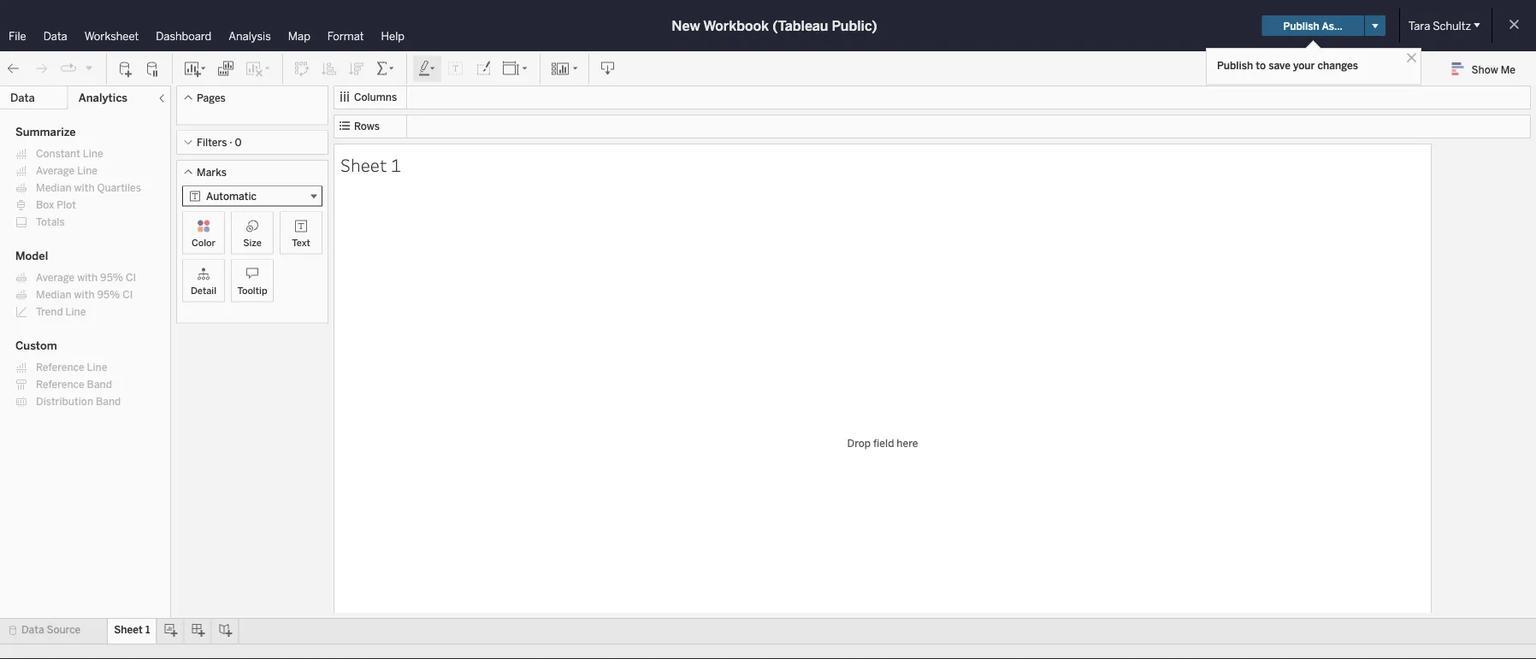 Task type: locate. For each thing, give the bounding box(es) containing it.
reference up "reference band"
[[36, 361, 84, 374]]

download image
[[600, 60, 617, 77]]

reference for reference line
[[36, 361, 84, 374]]

publish to save your changes
[[1217, 59, 1358, 71]]

1 average from the top
[[36, 165, 75, 177]]

95% up median with 95% ci
[[100, 272, 123, 284]]

show me button
[[1444, 56, 1531, 82]]

sheet right source
[[114, 624, 143, 636]]

median for median with 95% ci
[[36, 289, 71, 301]]

line up "reference band"
[[87, 361, 107, 374]]

show/hide cards image
[[551, 60, 578, 77]]

1 horizontal spatial publish
[[1283, 19, 1320, 32]]

replay animation image right the redo image
[[60, 60, 77, 77]]

trend
[[36, 306, 63, 318]]

tara schultz
[[1408, 19, 1471, 32]]

0 horizontal spatial 1
[[145, 624, 150, 636]]

2 vertical spatial data
[[21, 624, 44, 636]]

totals
[[36, 216, 65, 228]]

1 vertical spatial publish
[[1217, 59, 1253, 71]]

text
[[292, 237, 310, 248]]

reference band
[[36, 378, 112, 391]]

95% for average with 95% ci
[[100, 272, 123, 284]]

ci for average with 95% ci
[[126, 272, 136, 284]]

0 vertical spatial 1
[[391, 153, 401, 176]]

with for average with 95% ci
[[77, 272, 98, 284]]

ci
[[126, 272, 136, 284], [123, 289, 133, 301]]

line for constant line
[[83, 148, 103, 160]]

1 vertical spatial 1
[[145, 624, 150, 636]]

average down model on the left
[[36, 272, 75, 284]]

0 vertical spatial band
[[87, 378, 112, 391]]

2 median from the top
[[36, 289, 71, 301]]

0 vertical spatial sheet 1
[[340, 153, 401, 176]]

median with 95% ci
[[36, 289, 133, 301]]

with up median with 95% ci
[[77, 272, 98, 284]]

line down median with 95% ci
[[65, 306, 86, 318]]

sheet
[[340, 153, 387, 176], [114, 624, 143, 636]]

constant line
[[36, 148, 103, 160]]

sort descending image
[[348, 60, 365, 77]]

fit image
[[502, 60, 529, 77]]

line up median with quartiles
[[77, 165, 97, 177]]

sheet down rows
[[340, 153, 387, 176]]

1 reference from the top
[[36, 361, 84, 374]]

data source
[[21, 624, 81, 636]]

publish left as...
[[1283, 19, 1320, 32]]

1 vertical spatial 95%
[[97, 289, 120, 301]]

0 vertical spatial 95%
[[100, 272, 123, 284]]

1 vertical spatial average
[[36, 272, 75, 284]]

publish left to at right top
[[1217, 59, 1253, 71]]

publish
[[1283, 19, 1320, 32], [1217, 59, 1253, 71]]

new workbook (tableau public)
[[672, 18, 877, 34]]

1 horizontal spatial sheet
[[340, 153, 387, 176]]

new data source image
[[117, 60, 134, 77]]

band down "reference band"
[[96, 396, 121, 408]]

your
[[1293, 59, 1315, 71]]

ci up median with 95% ci
[[126, 272, 136, 284]]

1 horizontal spatial sheet 1
[[340, 153, 401, 176]]

1 vertical spatial median
[[36, 289, 71, 301]]

1 vertical spatial with
[[77, 272, 98, 284]]

95%
[[100, 272, 123, 284], [97, 289, 120, 301]]

1 vertical spatial reference
[[36, 378, 84, 391]]

box plot
[[36, 199, 76, 211]]

average
[[36, 165, 75, 177], [36, 272, 75, 284]]

with
[[74, 182, 95, 194], [77, 272, 98, 284], [74, 289, 95, 301]]

2 average from the top
[[36, 272, 75, 284]]

reference up 'distribution'
[[36, 378, 84, 391]]

distribution
[[36, 396, 93, 408]]

dashboard
[[156, 29, 211, 43]]

data down "undo" icon
[[10, 91, 35, 105]]

0 vertical spatial ci
[[126, 272, 136, 284]]

line up average line
[[83, 148, 103, 160]]

average down constant
[[36, 165, 75, 177]]

reference line
[[36, 361, 107, 374]]

0
[[235, 136, 242, 149]]

close image
[[1403, 50, 1420, 66]]

1 vertical spatial sheet
[[114, 624, 143, 636]]

1 vertical spatial band
[[96, 396, 121, 408]]

median for median with quartiles
[[36, 182, 71, 194]]

0 vertical spatial with
[[74, 182, 95, 194]]

sheet 1
[[340, 153, 401, 176], [114, 624, 150, 636]]

schultz
[[1433, 19, 1471, 32]]

0 vertical spatial publish
[[1283, 19, 1320, 32]]

0 horizontal spatial sheet 1
[[114, 624, 150, 636]]

with down average line
[[74, 182, 95, 194]]

redo image
[[32, 60, 50, 77]]

file
[[9, 29, 26, 43]]

2 vertical spatial with
[[74, 289, 95, 301]]

data up the redo image
[[43, 29, 67, 43]]

duplicate image
[[217, 60, 234, 77]]

data
[[43, 29, 67, 43], [10, 91, 35, 105], [21, 624, 44, 636]]

0 horizontal spatial publish
[[1217, 59, 1253, 71]]

with down average with 95% ci
[[74, 289, 95, 301]]

tooltip
[[237, 285, 267, 296]]

filters · 0
[[197, 136, 242, 149]]

field
[[873, 437, 894, 449]]

to
[[1256, 59, 1266, 71]]

publish as...
[[1283, 19, 1343, 32]]

with for median with 95% ci
[[74, 289, 95, 301]]

1 vertical spatial ci
[[123, 289, 133, 301]]

changes
[[1317, 59, 1358, 71]]

publish for publish as...
[[1283, 19, 1320, 32]]

median with quartiles
[[36, 182, 141, 194]]

sheet 1 down rows
[[340, 153, 401, 176]]

source
[[47, 624, 81, 636]]

1
[[391, 153, 401, 176], [145, 624, 150, 636]]

1 horizontal spatial replay animation image
[[84, 63, 94, 73]]

show labels image
[[447, 60, 464, 77]]

95% down average with 95% ci
[[97, 289, 120, 301]]

show
[[1472, 63, 1498, 75]]

1 median from the top
[[36, 182, 71, 194]]

reference
[[36, 361, 84, 374], [36, 378, 84, 391]]

public)
[[832, 18, 877, 34]]

ci down average with 95% ci
[[123, 289, 133, 301]]

replay animation image up analytics
[[84, 63, 94, 73]]

clear sheet image
[[245, 60, 272, 77]]

1 right source
[[145, 624, 150, 636]]

swap rows and columns image
[[293, 60, 310, 77]]

data left source
[[21, 624, 44, 636]]

band
[[87, 378, 112, 391], [96, 396, 121, 408]]

band up distribution band
[[87, 378, 112, 391]]

line
[[83, 148, 103, 160], [77, 165, 97, 177], [65, 306, 86, 318], [87, 361, 107, 374]]

2 reference from the top
[[36, 378, 84, 391]]

median up trend
[[36, 289, 71, 301]]

0 vertical spatial median
[[36, 182, 71, 194]]

analysis
[[229, 29, 271, 43]]

median
[[36, 182, 71, 194], [36, 289, 71, 301]]

pages
[[197, 92, 226, 104]]

highlight image
[[417, 60, 437, 77]]

0 vertical spatial average
[[36, 165, 75, 177]]

median up 'box plot'
[[36, 182, 71, 194]]

sheet 1 right source
[[114, 624, 150, 636]]

band for reference band
[[87, 378, 112, 391]]

quartiles
[[97, 182, 141, 194]]

0 vertical spatial reference
[[36, 361, 84, 374]]

replay animation image
[[60, 60, 77, 77], [84, 63, 94, 73]]

0 horizontal spatial sheet
[[114, 624, 143, 636]]

publish inside button
[[1283, 19, 1320, 32]]

1 down the columns
[[391, 153, 401, 176]]

columns
[[354, 91, 397, 103]]



Task type: describe. For each thing, give the bounding box(es) containing it.
1 vertical spatial data
[[10, 91, 35, 105]]

band for distribution band
[[96, 396, 121, 408]]

undo image
[[5, 60, 22, 77]]

plot
[[57, 199, 76, 211]]

save
[[1269, 59, 1290, 71]]

totals image
[[375, 60, 396, 77]]

new
[[672, 18, 700, 34]]

color
[[192, 237, 216, 248]]

95% for median with 95% ci
[[97, 289, 120, 301]]

rows
[[354, 120, 380, 133]]

detail
[[191, 285, 216, 296]]

line for trend line
[[65, 306, 86, 318]]

0 vertical spatial data
[[43, 29, 67, 43]]

model
[[15, 249, 48, 263]]

box
[[36, 199, 54, 211]]

trend line
[[36, 306, 86, 318]]

distribution band
[[36, 396, 121, 408]]

drop field here
[[847, 437, 918, 449]]

line for reference line
[[87, 361, 107, 374]]

average line
[[36, 165, 97, 177]]

ci for median with 95% ci
[[123, 289, 133, 301]]

drop
[[847, 437, 871, 449]]

average for average with 95% ci
[[36, 272, 75, 284]]

here
[[897, 437, 918, 449]]

show me
[[1472, 63, 1515, 75]]

format workbook image
[[475, 60, 492, 77]]

line for average line
[[77, 165, 97, 177]]

1 vertical spatial sheet 1
[[114, 624, 150, 636]]

worksheet
[[84, 29, 139, 43]]

analytics
[[78, 91, 128, 105]]

custom
[[15, 339, 57, 353]]

as...
[[1322, 19, 1343, 32]]

me
[[1501, 63, 1515, 75]]

tara
[[1408, 19, 1430, 32]]

map
[[288, 29, 310, 43]]

pause auto updates image
[[145, 60, 162, 77]]

collapse image
[[157, 93, 167, 103]]

publish for publish to save your changes
[[1217, 59, 1253, 71]]

filters
[[197, 136, 227, 149]]

average with 95% ci
[[36, 272, 136, 284]]

new worksheet image
[[183, 60, 207, 77]]

·
[[229, 136, 232, 149]]

constant
[[36, 148, 80, 160]]

sort ascending image
[[321, 60, 338, 77]]

publish as... button
[[1262, 15, 1364, 36]]

with for median with quartiles
[[74, 182, 95, 194]]

marks
[[197, 166, 227, 178]]

0 horizontal spatial replay animation image
[[60, 60, 77, 77]]

0 vertical spatial sheet
[[340, 153, 387, 176]]

1 horizontal spatial 1
[[391, 153, 401, 176]]

reference for reference band
[[36, 378, 84, 391]]

(tableau
[[772, 18, 828, 34]]

format
[[327, 29, 364, 43]]

average for average line
[[36, 165, 75, 177]]

help
[[381, 29, 405, 43]]

summarize
[[15, 125, 76, 139]]

size
[[243, 237, 262, 248]]

workbook
[[703, 18, 769, 34]]



Task type: vqa. For each thing, say whether or not it's contained in the screenshot.
Trend Line
yes



